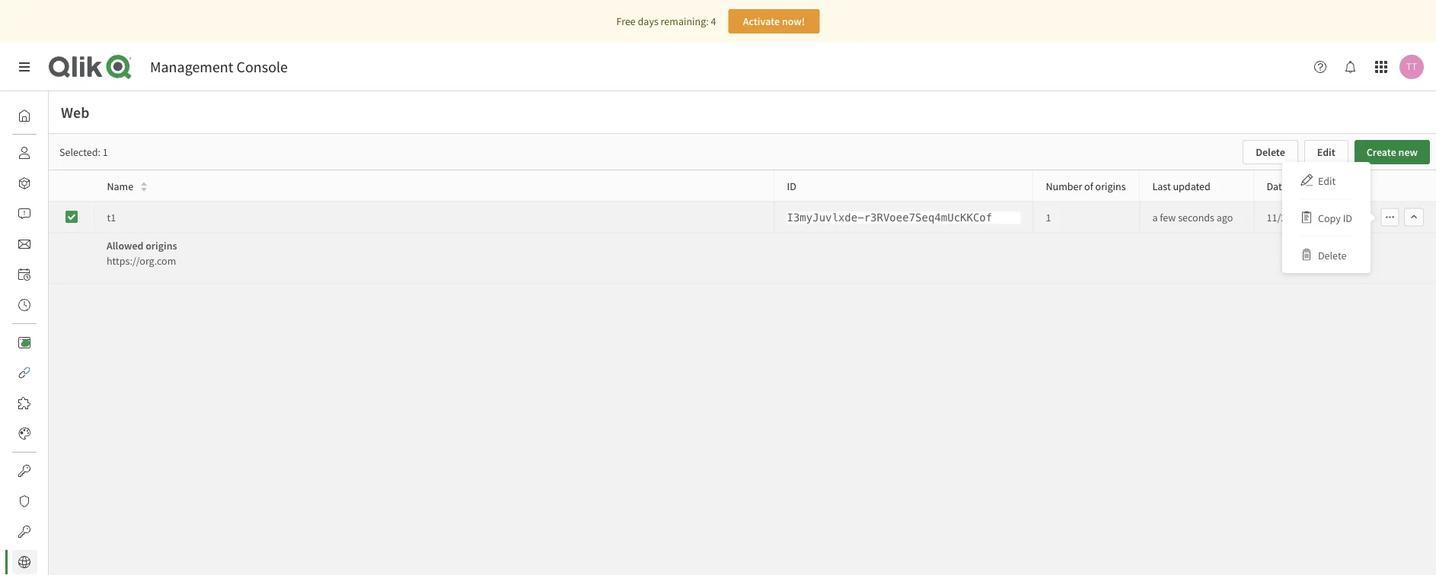 Task type: vqa. For each thing, say whether or not it's contained in the screenshot.
email within the You do not have any subscriptions yet Subscribe to a chart or sheet to receive it by email on a regular basis. Click 'Subscribe' on the chart or sheet in the app to get started.
no



Task type: describe. For each thing, give the bounding box(es) containing it.
alerts image
[[18, 208, 30, 220]]

4
[[711, 14, 716, 28]]

copy
[[1318, 211, 1341, 225]]

remaining:
[[661, 14, 709, 28]]

date
[[1267, 179, 1288, 193]]

id inside button
[[1343, 211, 1353, 225]]

a few seconds ago
[[1153, 211, 1233, 224]]

users link
[[12, 141, 73, 165]]

few
[[1160, 211, 1176, 224]]

web
[[61, 103, 89, 122]]

last updated
[[1153, 179, 1211, 193]]

home link
[[12, 104, 76, 128]]

icon: caret-down image
[[140, 186, 148, 194]]

1 horizontal spatial origins
[[1096, 179, 1126, 193]]

1 horizontal spatial delete
[[1318, 249, 1347, 262]]

icon: caret-up image
[[140, 180, 148, 188]]

content image
[[18, 337, 30, 349]]

https://org.com
[[107, 254, 176, 268]]

console
[[237, 58, 288, 77]]

extensions image
[[18, 398, 30, 410]]

activate now!
[[743, 14, 805, 28]]

selected:
[[59, 145, 100, 159]]

free
[[617, 14, 636, 28]]

0 vertical spatial edit
[[1318, 145, 1336, 159]]

management
[[150, 58, 234, 77]]

copy id
[[1318, 211, 1353, 225]]

activate
[[743, 14, 780, 28]]

alerts
[[49, 207, 74, 221]]

0 vertical spatial delete button
[[1243, 140, 1298, 165]]

days
[[638, 14, 659, 28]]

1 vertical spatial delete button
[[1289, 243, 1365, 267]]

create new button
[[1355, 140, 1430, 165]]

activate now! link
[[729, 9, 820, 34]]

created
[[1290, 179, 1323, 193]]

management console
[[150, 58, 288, 77]]

number of origins
[[1046, 179, 1126, 193]]

alerts link
[[12, 202, 74, 226]]

navigation pane element
[[0, 97, 76, 576]]

0 horizontal spatial id
[[787, 179, 797, 193]]

create
[[1367, 145, 1397, 159]]

schedules image
[[18, 269, 30, 281]]

0 vertical spatial delete
[[1256, 145, 1286, 159]]

of
[[1085, 179, 1094, 193]]

web image
[[18, 557, 30, 569]]



Task type: locate. For each thing, give the bounding box(es) containing it.
home image
[[18, 110, 30, 122]]

0 horizontal spatial delete
[[1256, 145, 1286, 159]]

1 horizontal spatial 1
[[1046, 211, 1051, 224]]

0 vertical spatial edit button
[[1305, 140, 1349, 165]]

generic links image
[[18, 367, 30, 379]]

users
[[49, 146, 73, 160]]

delete down 'copy id'
[[1318, 249, 1347, 262]]

None text field
[[787, 212, 1021, 224]]

management console element
[[150, 58, 288, 77]]

edit up copy id button
[[1318, 174, 1336, 188]]

icon: caret-up element
[[140, 180, 148, 188]]

api keys image
[[18, 465, 30, 478]]

icon: caret-down element
[[140, 186, 148, 194]]

edit button up copy id button
[[1289, 168, 1365, 193]]

delete up the date
[[1256, 145, 1286, 159]]

edit button
[[1305, 140, 1349, 165], [1289, 168, 1365, 193]]

content security policy image
[[18, 496, 30, 508]]

0 vertical spatial origins
[[1096, 179, 1126, 193]]

edit button up created
[[1305, 140, 1349, 165]]

1
[[103, 145, 108, 159], [1046, 211, 1051, 224]]

0 vertical spatial id
[[787, 179, 797, 193]]

themes image
[[18, 428, 30, 440]]

delete
[[1256, 145, 1286, 159], [1318, 249, 1347, 262]]

1 horizontal spatial id
[[1343, 211, 1353, 225]]

delete button
[[1243, 140, 1298, 165], [1289, 243, 1365, 267]]

oauth image
[[18, 526, 30, 539]]

allowed origins https://org.com
[[107, 239, 177, 268]]

number
[[1046, 179, 1083, 193]]

edit
[[1318, 145, 1336, 159], [1318, 174, 1336, 188]]

spaces image
[[18, 177, 30, 190]]

open sidebar menu image
[[18, 61, 30, 73]]

name
[[107, 179, 133, 193]]

subscriptions image
[[18, 238, 30, 251]]

allowed
[[107, 239, 143, 252]]

new connector image
[[22, 340, 30, 347]]

date created
[[1267, 179, 1323, 193]]

0 horizontal spatial origins
[[146, 239, 177, 252]]

users image
[[18, 147, 30, 159]]

t1
[[107, 211, 116, 224]]

new
[[1399, 145, 1418, 159]]

1 vertical spatial edit
[[1318, 174, 1336, 188]]

home
[[49, 109, 76, 123]]

seconds
[[1178, 211, 1215, 224]]

delete button up the date
[[1243, 140, 1298, 165]]

1 vertical spatial 1
[[1046, 211, 1051, 224]]

copy id button
[[1289, 206, 1365, 230]]

events image
[[18, 299, 30, 312]]

now!
[[782, 14, 805, 28]]

1 vertical spatial edit button
[[1289, 168, 1365, 193]]

create new
[[1367, 145, 1418, 159]]

origins up https://org.com
[[146, 239, 177, 252]]

origins inside allowed origins https://org.com
[[146, 239, 177, 252]]

id
[[787, 179, 797, 193], [1343, 211, 1353, 225]]

terry turtle image
[[1400, 55, 1424, 79]]

updated
[[1173, 179, 1211, 193]]

1 vertical spatial id
[[1343, 211, 1353, 225]]

selected: 1
[[59, 145, 108, 159]]

origins
[[1096, 179, 1126, 193], [146, 239, 177, 252]]

1 vertical spatial delete
[[1318, 249, 1347, 262]]

last
[[1153, 179, 1171, 193]]

0 horizontal spatial 1
[[103, 145, 108, 159]]

delete button down the copy on the top right of page
[[1289, 243, 1365, 267]]

1 down number
[[1046, 211, 1051, 224]]

11/27/2023
[[1267, 211, 1317, 224]]

1 vertical spatial origins
[[146, 239, 177, 252]]

0 vertical spatial 1
[[103, 145, 108, 159]]

1 right selected:
[[103, 145, 108, 159]]

ago
[[1217, 211, 1233, 224]]

free days remaining: 4
[[617, 14, 716, 28]]

origins right of
[[1096, 179, 1126, 193]]

edit up created
[[1318, 145, 1336, 159]]

a
[[1153, 211, 1158, 224]]



